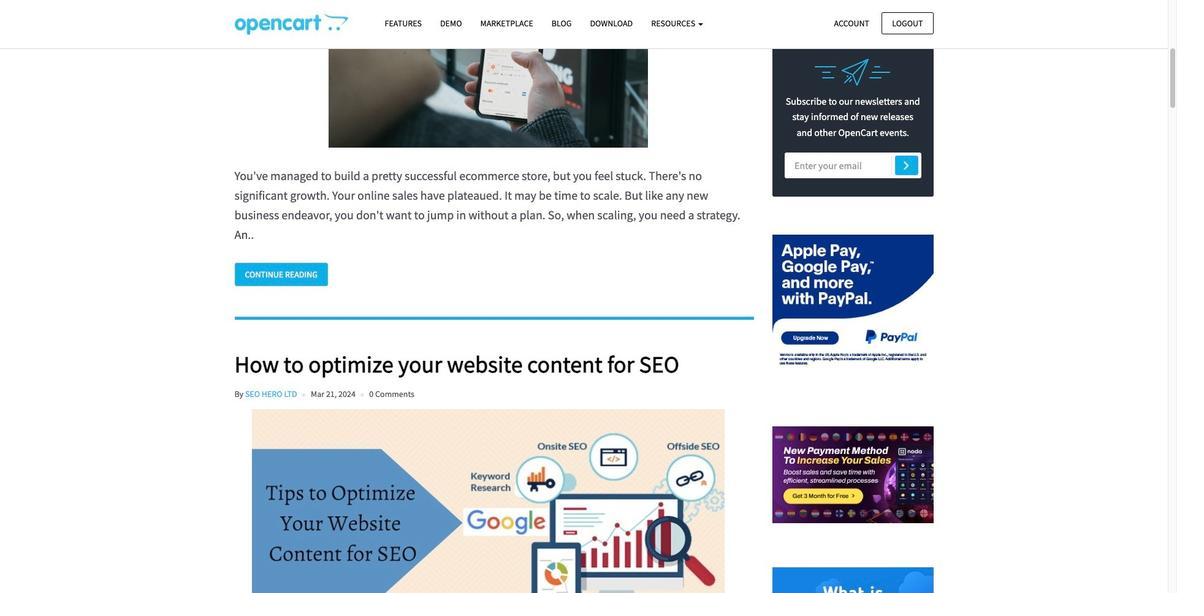 Task type: describe. For each thing, give the bounding box(es) containing it.
how to optimize your website content for seo image
[[235, 410, 742, 594]]

from side hustle to thriving store: scaling your ecommerce empire image
[[235, 0, 742, 148]]

paypal blog image
[[773, 222, 934, 383]]

noda image
[[773, 395, 934, 556]]

opencart cloud image
[[773, 568, 934, 594]]



Task type: vqa. For each thing, say whether or not it's contained in the screenshot.
search icon
no



Task type: locate. For each thing, give the bounding box(es) containing it.
angle right image
[[904, 158, 910, 173]]

opencart - blog image
[[235, 13, 348, 35]]

Enter your email text field
[[785, 153, 922, 179]]



